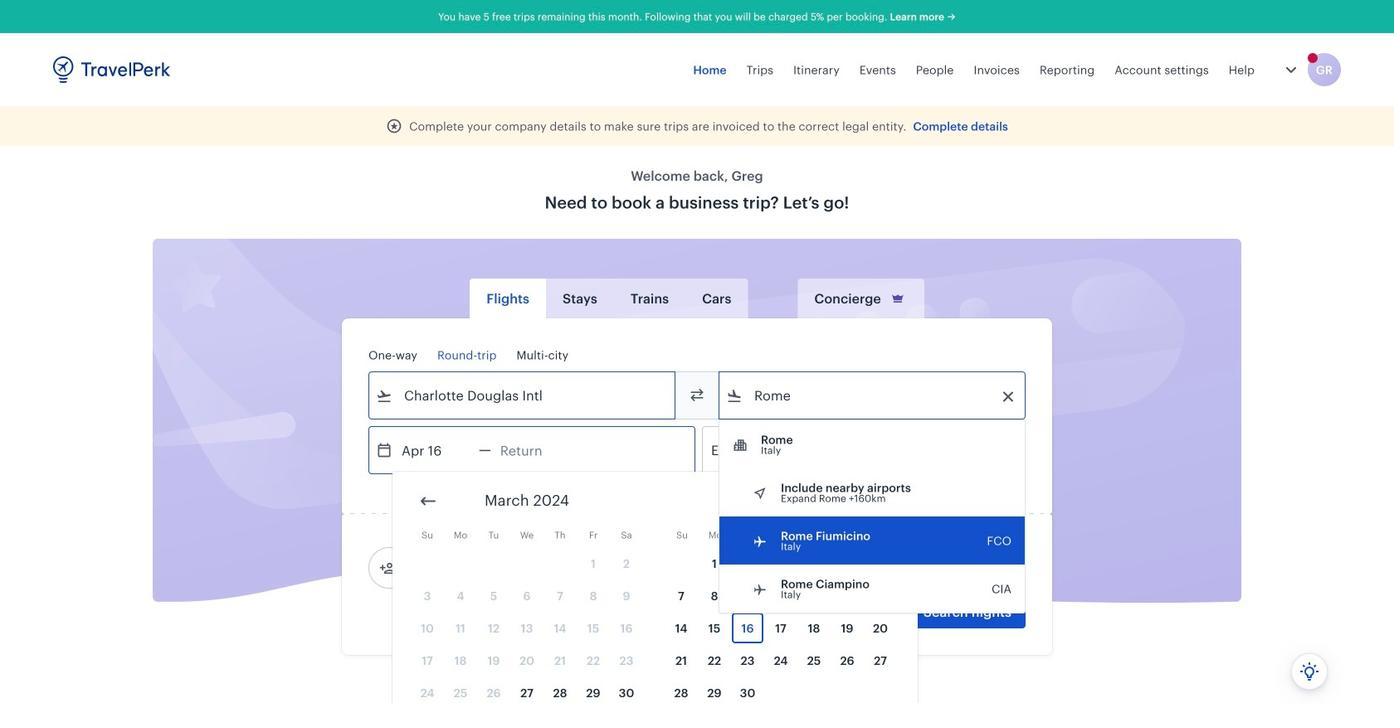Task type: locate. For each thing, give the bounding box(es) containing it.
choose tuesday, april 9, 2024 as your check-out date. it's available. image
[[732, 581, 764, 612]]

move forward to switch to the next month. image
[[871, 492, 891, 512]]

Add first traveler search field
[[396, 555, 569, 582]]

move backward to switch to the previous month. image
[[418, 492, 438, 512]]

choose tuesday, april 2, 2024 as your check-out date. it's available. image
[[732, 549, 764, 579]]

To search field
[[743, 383, 1003, 409]]

choose thursday, april 11, 2024 as your check-out date. it's available. image
[[798, 581, 830, 612]]

From search field
[[393, 383, 653, 409]]

choose thursday, april 4, 2024 as your check-out date. it's available. image
[[798, 549, 830, 579]]

calendar application
[[393, 472, 1394, 704]]

Depart text field
[[393, 427, 479, 474]]



Task type: describe. For each thing, give the bounding box(es) containing it.
choose saturday, april 13, 2024 as your check-out date. it's available. image
[[865, 581, 896, 612]]

choose saturday, april 6, 2024 as your check-out date. it's available. image
[[865, 549, 896, 579]]

choose friday, april 12, 2024 as your check-out date. it's available. image
[[832, 581, 863, 612]]

choose wednesday, april 3, 2024 as your check-out date. it's available. image
[[765, 549, 797, 579]]

choose friday, april 5, 2024 as your check-out date. it's available. image
[[832, 549, 863, 579]]

Return text field
[[491, 427, 577, 474]]

choose wednesday, april 10, 2024 as your check-out date. it's available. image
[[765, 581, 797, 612]]



